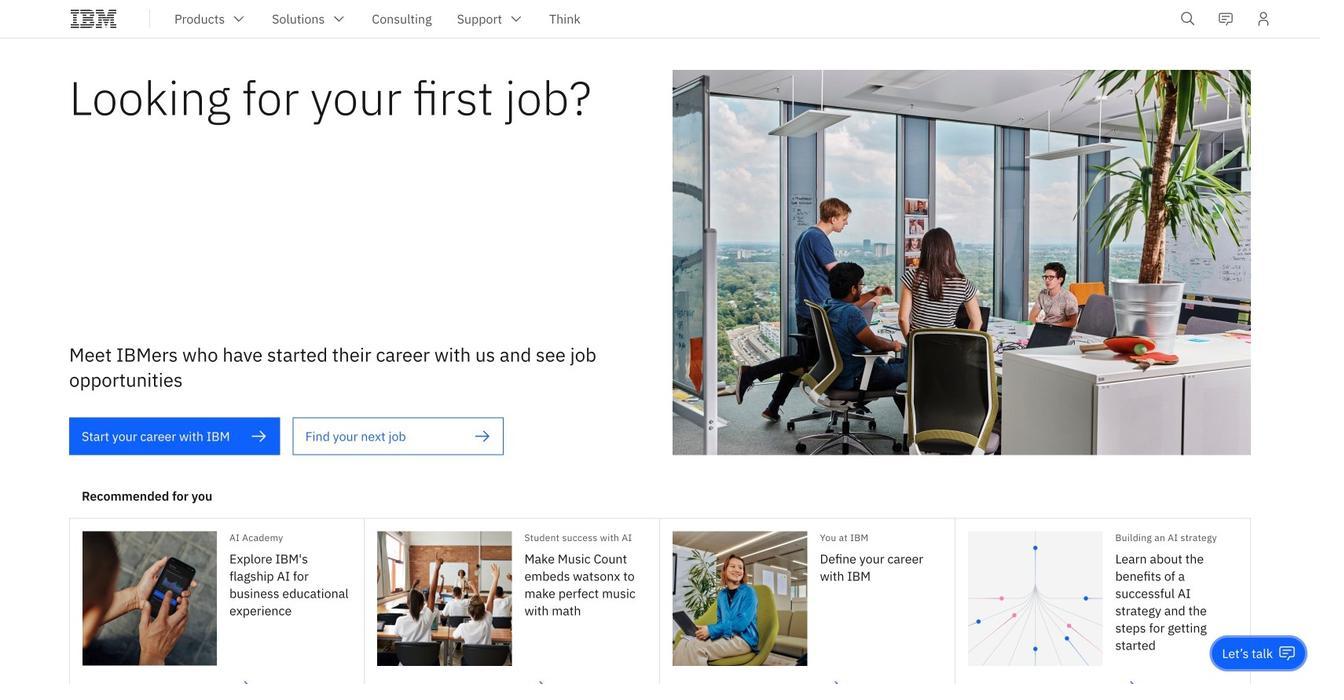 Task type: describe. For each thing, give the bounding box(es) containing it.
let's talk element
[[1223, 645, 1273, 663]]



